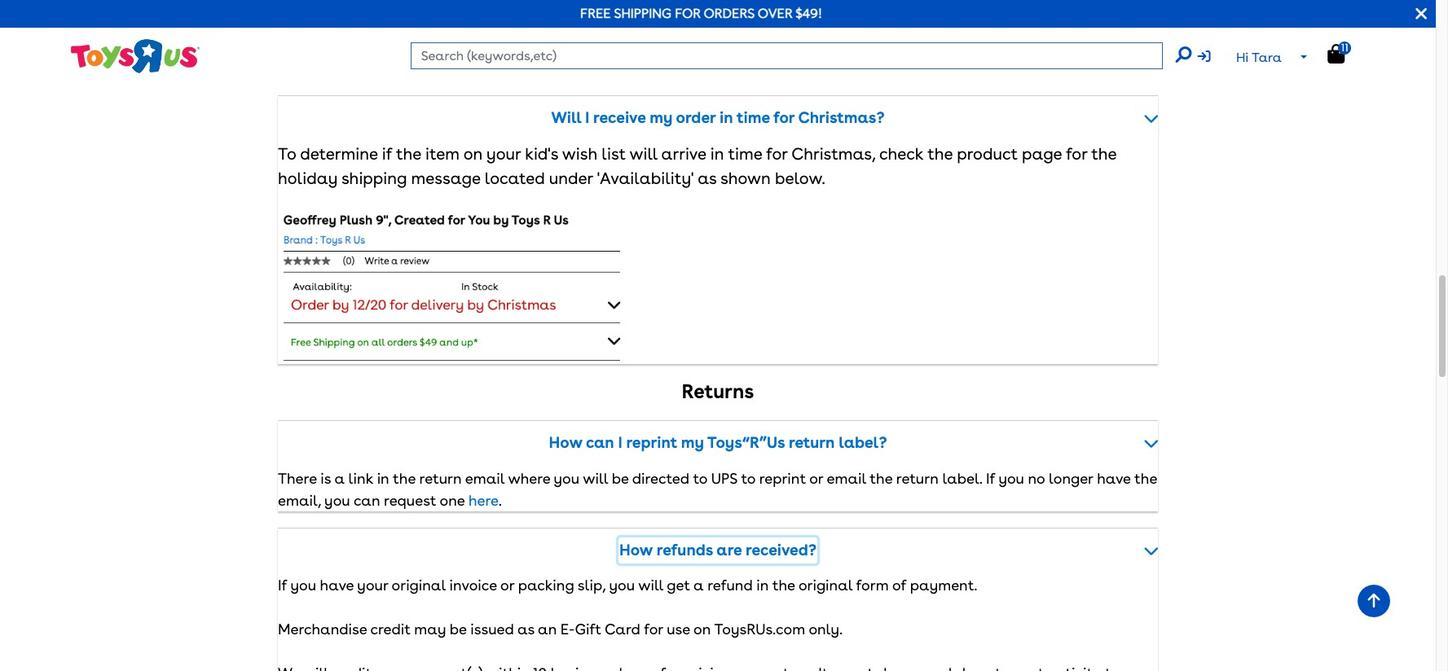 Task type: describe. For each thing, give the bounding box(es) containing it.
over
[[758, 6, 793, 21]]

or inside there is a link in the return email where you will be directed to ups to reprint or email the return label. if you no longer have the email, you can request one
[[810, 470, 823, 487]]

0 vertical spatial multiple
[[482, 16, 540, 33]]

payment.
[[910, 577, 977, 594]]

of
[[892, 577, 907, 594]]

the right the if on the top left of page
[[396, 145, 421, 164]]

you left no
[[999, 470, 1025, 487]]

as inside to determine if the item on your kid's wish list will arrive in time for christmas, check the product page for the holiday shipping message located under 'availability' as shown below.
[[698, 169, 717, 189]]

will i receive my order in time for christmas?
[[551, 108, 885, 127]]

checkout
[[362, 38, 428, 55]]

will i receive my order in time for christmas? link
[[278, 105, 1158, 131]]

order up arrive
[[676, 108, 716, 127]]

the down received?
[[773, 577, 795, 594]]

you down fees. at the top right of the page
[[870, 38, 895, 55]]

label?
[[839, 434, 887, 452]]

1 vertical spatial if
[[278, 577, 287, 594]]

2 divide from the left
[[943, 16, 984, 33]]

received?
[[746, 541, 817, 560]]

fees.
[[883, 16, 915, 33]]

will
[[551, 108, 581, 127]]

close button image
[[1416, 5, 1427, 23]]

2 to from the left
[[741, 470, 756, 487]]

when
[[278, 16, 318, 33]]

1 horizontal spatial an
[[538, 621, 557, 638]]

1 horizontal spatial until
[[1023, 38, 1054, 55]]

orders
[[704, 6, 755, 21]]

cost
[[1077, 16, 1106, 33]]

check
[[880, 145, 924, 164]]

here .
[[469, 492, 502, 509]]

1 horizontal spatial charged
[[961, 38, 1019, 55]]

example for where to find holiday shipping message. image
[[278, 204, 628, 365]]

charged,
[[773, 38, 835, 55]]

'availability'
[[597, 169, 694, 189]]

credit
[[370, 621, 411, 638]]

for left christmas?
[[774, 108, 795, 127]]

in inside to determine if the item on your kid's wish list will arrive in time for christmas, check the product page for the holiday shipping message located under 'availability' as shown below.
[[711, 145, 724, 164]]

1 vertical spatial shipments
[[715, 60, 786, 77]]

across
[[431, 38, 477, 55]]

ups
[[711, 470, 738, 487]]

shipping
[[614, 6, 672, 21]]

item
[[426, 145, 460, 164]]

no
[[1028, 470, 1045, 487]]

for left use
[[644, 621, 663, 638]]

return for label?
[[789, 434, 835, 452]]

only.
[[809, 621, 843, 638]]

1 vertical spatial won't
[[899, 38, 937, 55]]

0 horizontal spatial until
[[657, 60, 689, 77]]

be inside there is a link in the return email where you will be directed to ups to reprint or email the return label. if you no longer have the email, you can request one
[[612, 470, 629, 487]]

refund
[[708, 577, 753, 594]]

to
[[278, 145, 296, 164]]

hold
[[541, 60, 572, 77]]

any
[[775, 16, 802, 33]]

list
[[602, 145, 626, 164]]

kid's
[[525, 145, 558, 164]]

11 link
[[1328, 41, 1362, 64]]

we
[[918, 16, 940, 33]]

message
[[411, 169, 481, 189]]

and
[[838, 38, 866, 55]]

the right check
[[928, 145, 953, 164]]

merchandise
[[278, 621, 367, 638]]

is inside when we divide an order into multiple shipments, you won't be charged any additional fees. we divide the shipping cost provided at checkout across the multiple shipments when your order is charged, and you won't be charged until your order ships. also, the original authorization hold will remain until all shipments have been completed.
[[759, 38, 770, 55]]

.
[[499, 492, 502, 509]]

free shipping for orders over $49!
[[580, 6, 823, 21]]

under
[[549, 169, 593, 189]]

are
[[717, 541, 742, 560]]

1 vertical spatial multiple
[[507, 38, 565, 55]]

sign in image
[[1198, 50, 1211, 63]]

additional
[[806, 16, 880, 33]]

for right page
[[1066, 145, 1088, 164]]

e-
[[561, 621, 575, 638]]

to determine if the item on your kid's wish list will arrive in time for christmas, check the product page for the holiday shipping message located under 'availability' as shown below.
[[278, 145, 1117, 189]]

the right page
[[1092, 145, 1117, 164]]

1 vertical spatial i
[[618, 434, 622, 452]]

product
[[957, 145, 1018, 164]]

shown
[[720, 169, 771, 189]]

page
[[1022, 145, 1062, 164]]

receive
[[593, 108, 646, 127]]

completed.
[[865, 60, 942, 77]]

slip,
[[578, 577, 606, 594]]

how for how can i reprint my toys"r"us return label?
[[549, 434, 582, 452]]

toys"r"us
[[708, 434, 785, 452]]

original up the only.
[[799, 577, 853, 594]]

$49!
[[796, 6, 823, 21]]

request
[[384, 492, 436, 509]]

hi
[[1236, 50, 1249, 65]]

hi tara button
[[1198, 42, 1318, 73]]

there is a link in the return email where you will be directed to ups to reprint or email the return label. if you no longer have the email, you can request one
[[278, 470, 1157, 509]]

hi tara
[[1236, 50, 1282, 65]]

1 horizontal spatial my
[[681, 434, 704, 452]]

wish
[[562, 145, 598, 164]]

you down link
[[324, 492, 350, 509]]

free
[[580, 6, 611, 21]]

card
[[605, 621, 640, 638]]

how for how refunds are received?
[[619, 541, 653, 560]]

0 horizontal spatial as
[[518, 621, 535, 638]]

0 vertical spatial charged
[[713, 16, 771, 33]]

we
[[321, 16, 341, 33]]

may
[[414, 621, 446, 638]]

how refunds are received? link
[[278, 538, 1158, 564]]

will for wish
[[630, 145, 658, 164]]

1 horizontal spatial a
[[694, 577, 704, 594]]

0 horizontal spatial my
[[650, 108, 673, 127]]

when we divide an order into multiple shipments, you won't be charged any additional fees. we divide the shipping cost provided at checkout across the multiple shipments when your order is charged, and you won't be charged until your order ships. also, the original authorization hold will remain until all shipments have been completed.
[[278, 16, 1129, 77]]

toys r us image
[[70, 38, 200, 75]]

remain
[[604, 60, 654, 77]]

here
[[469, 492, 499, 509]]

at
[[342, 38, 358, 55]]

been
[[827, 60, 861, 77]]

when
[[643, 38, 681, 55]]

your inside to determine if the item on your kid's wish list will arrive in time for christmas, check the product page for the holiday shipping message located under 'availability' as shown below.
[[487, 145, 521, 164]]

your down "cost"
[[1058, 38, 1089, 55]]

returns
[[682, 380, 754, 404]]

merchandise credit may be issued as an e-gift card for use on toysrus.com only.
[[278, 621, 843, 638]]



Task type: vqa. For each thing, say whether or not it's contained in the screenshot.
Barbie Careers Dentist Doll and Playset With Accessories, Barbie Toys icon
no



Task type: locate. For each thing, give the bounding box(es) containing it.
2 email from the left
[[827, 470, 866, 487]]

0 horizontal spatial return
[[419, 470, 462, 487]]

an inside when we divide an order into multiple shipments, you won't be charged any additional fees. we divide the shipping cost provided at checkout across the multiple shipments when your order is charged, and you won't be charged until your order ships. also, the original authorization hold will remain until all shipments have been completed.
[[389, 16, 408, 33]]

how inside how refunds are received? link
[[619, 541, 653, 560]]

order down orders
[[719, 38, 755, 55]]

a right get
[[694, 577, 704, 594]]

is down over in the right of the page
[[759, 38, 770, 55]]

0 horizontal spatial shipping
[[341, 169, 407, 189]]

won't up when
[[651, 16, 689, 33]]

will left get
[[638, 577, 664, 594]]

will right hold
[[576, 60, 601, 77]]

will for slip,
[[638, 577, 664, 594]]

how can i reprint my toys"r"us return label?
[[549, 434, 887, 452]]

original
[[384, 60, 438, 77], [392, 577, 446, 594], [799, 577, 853, 594]]

my
[[650, 108, 673, 127], [681, 434, 704, 452]]

will inside when we divide an order into multiple shipments, you won't be charged any additional fees. we divide the shipping cost provided at checkout across the multiple shipments when your order is charged, and you won't be charged until your order ships. also, the original authorization hold will remain until all shipments have been completed.
[[576, 60, 601, 77]]

one
[[440, 492, 465, 509]]

return for email
[[419, 470, 462, 487]]

or
[[810, 470, 823, 487], [500, 577, 514, 594]]

0 vertical spatial reprint
[[626, 434, 677, 452]]

1 horizontal spatial email
[[827, 470, 866, 487]]

return left label.
[[896, 470, 939, 487]]

shipping
[[1014, 16, 1073, 33], [341, 169, 407, 189]]

a left link
[[335, 470, 345, 487]]

0 vertical spatial on
[[464, 145, 483, 164]]

0 vertical spatial i
[[585, 108, 590, 127]]

1 horizontal spatial if
[[986, 470, 995, 487]]

multiple
[[482, 16, 540, 33], [507, 38, 565, 55]]

1 vertical spatial or
[[500, 577, 514, 594]]

1 vertical spatial shipping
[[341, 169, 407, 189]]

1 vertical spatial on
[[694, 621, 711, 638]]

shipments right "all"
[[715, 60, 786, 77]]

0 vertical spatial won't
[[651, 16, 689, 33]]

have up the merchandise
[[320, 577, 354, 594]]

1 vertical spatial charged
[[961, 38, 1019, 55]]

shipping left "cost"
[[1014, 16, 1073, 33]]

have
[[790, 60, 824, 77], [1097, 470, 1131, 487], [320, 577, 354, 594]]

refunds
[[657, 541, 713, 560]]

order up across
[[412, 16, 448, 33]]

1 horizontal spatial shipping
[[1014, 16, 1073, 33]]

for
[[774, 108, 795, 127], [766, 145, 788, 164], [1066, 145, 1088, 164], [644, 621, 663, 638]]

0 horizontal spatial i
[[585, 108, 590, 127]]

get
[[667, 577, 690, 594]]

order
[[412, 16, 448, 33], [719, 38, 755, 55], [1092, 38, 1129, 55], [676, 108, 716, 127]]

return left label?
[[789, 434, 835, 452]]

in right link
[[377, 470, 389, 487]]

how up the if you have your original invoice or packing slip, you will get a refund in the original form of payment.
[[619, 541, 653, 560]]

1 horizontal spatial is
[[759, 38, 770, 55]]

how
[[549, 434, 582, 452], [619, 541, 653, 560]]

0 vertical spatial time
[[737, 108, 770, 127]]

below.
[[775, 169, 826, 189]]

0 horizontal spatial email
[[465, 470, 505, 487]]

original inside when we divide an order into multiple shipments, you won't be charged any additional fees. we divide the shipping cost provided at checkout across the multiple shipments when your order is charged, and you won't be charged until your order ships. also, the original authorization hold will remain until all shipments have been completed.
[[384, 60, 438, 77]]

1 divide from the left
[[345, 16, 386, 33]]

have right longer
[[1097, 470, 1131, 487]]

have inside when we divide an order into multiple shipments, you won't be charged any additional fees. we divide the shipping cost provided at checkout across the multiple shipments when your order is charged, and you won't be charged until your order ships. also, the original authorization hold will remain until all shipments have been completed.
[[790, 60, 824, 77]]

0 horizontal spatial can
[[354, 492, 380, 509]]

0 horizontal spatial reprint
[[626, 434, 677, 452]]

shopping bag image
[[1328, 44, 1345, 64]]

if you have your original invoice or packing slip, you will get a refund in the original form of payment.
[[278, 577, 977, 594]]

reprint inside there is a link in the return email where you will be directed to ups to reprint or email the return label. if you no longer have the email, you can request one
[[759, 470, 806, 487]]

also,
[[320, 60, 354, 77]]

email down label?
[[827, 470, 866, 487]]

longer
[[1049, 470, 1093, 487]]

to right ups
[[741, 470, 756, 487]]

1 horizontal spatial divide
[[943, 16, 984, 33]]

1 to from the left
[[693, 470, 708, 487]]

in right arrive
[[711, 145, 724, 164]]

0 vertical spatial a
[[335, 470, 345, 487]]

0 horizontal spatial or
[[500, 577, 514, 594]]

1 horizontal spatial or
[[810, 470, 823, 487]]

0 horizontal spatial is
[[321, 470, 331, 487]]

have down charged,
[[790, 60, 824, 77]]

gift
[[575, 621, 601, 638]]

time
[[737, 108, 770, 127], [728, 145, 762, 164]]

0 horizontal spatial if
[[278, 577, 287, 594]]

be
[[693, 16, 710, 33], [940, 38, 957, 55], [612, 470, 629, 487], [450, 621, 467, 638]]

all
[[692, 60, 711, 77]]

0 vertical spatial is
[[759, 38, 770, 55]]

as
[[698, 169, 717, 189], [518, 621, 535, 638]]

shipping inside to determine if the item on your kid's wish list will arrive in time for christmas, check the product page for the holiday shipping message located under 'availability' as shown below.
[[341, 169, 407, 189]]

1 horizontal spatial on
[[694, 621, 711, 638]]

original up may
[[392, 577, 446, 594]]

the down at
[[357, 60, 380, 77]]

email up here .
[[465, 470, 505, 487]]

free shipping for orders over $49! link
[[580, 6, 823, 21]]

1 vertical spatial my
[[681, 434, 704, 452]]

as down arrive
[[698, 169, 717, 189]]

where
[[508, 470, 550, 487]]

0 horizontal spatial how
[[549, 434, 582, 452]]

shipping inside when we divide an order into multiple shipments, you won't be charged any additional fees. we divide the shipping cost provided at checkout across the multiple shipments when your order is charged, and you won't be charged until your order ships. also, the original authorization hold will remain until all shipments have been completed.
[[1014, 16, 1073, 33]]

how refunds are received?
[[619, 541, 817, 560]]

invoice
[[449, 577, 497, 594]]

divide
[[345, 16, 386, 33], [943, 16, 984, 33]]

0 vertical spatial can
[[586, 434, 614, 452]]

1 vertical spatial can
[[354, 492, 380, 509]]

on right use
[[694, 621, 711, 638]]

in
[[720, 108, 733, 127], [711, 145, 724, 164], [377, 470, 389, 487], [757, 577, 769, 594]]

the down label?
[[870, 470, 893, 487]]

you right where
[[554, 470, 580, 487]]

divide right we
[[943, 16, 984, 33]]

0 horizontal spatial shipments
[[569, 38, 640, 55]]

0 horizontal spatial an
[[389, 16, 408, 33]]

1 horizontal spatial have
[[790, 60, 824, 77]]

0 vertical spatial shipping
[[1014, 16, 1073, 33]]

original down checkout
[[384, 60, 438, 77]]

0 vertical spatial an
[[389, 16, 408, 33]]

here link
[[469, 492, 499, 509]]

1 horizontal spatial as
[[698, 169, 717, 189]]

1 vertical spatial until
[[657, 60, 689, 77]]

my right receive
[[650, 108, 673, 127]]

0 vertical spatial my
[[650, 108, 673, 127]]

you right slip, on the left of page
[[609, 577, 635, 594]]

christmas,
[[792, 145, 876, 164]]

the right we
[[988, 16, 1011, 33]]

1 horizontal spatial i
[[618, 434, 622, 452]]

you up the merchandise
[[291, 577, 316, 594]]

return up one
[[419, 470, 462, 487]]

there
[[278, 470, 317, 487]]

an left e-
[[538, 621, 557, 638]]

reprint down "toys"r"us"
[[759, 470, 806, 487]]

divide up at
[[345, 16, 386, 33]]

0 vertical spatial until
[[1023, 38, 1054, 55]]

1 horizontal spatial can
[[586, 434, 614, 452]]

0 vertical spatial shipments
[[569, 38, 640, 55]]

multiple up hold
[[507, 38, 565, 55]]

1 email from the left
[[465, 470, 505, 487]]

will up 'availability'
[[630, 145, 658, 164]]

0 horizontal spatial a
[[335, 470, 345, 487]]

return
[[789, 434, 835, 452], [419, 470, 462, 487], [896, 470, 939, 487]]

or right "invoice" on the bottom left of page
[[500, 577, 514, 594]]

0 horizontal spatial won't
[[651, 16, 689, 33]]

an
[[389, 16, 408, 33], [538, 621, 557, 638]]

0 vertical spatial or
[[810, 470, 823, 487]]

will for where
[[583, 470, 608, 487]]

2 horizontal spatial return
[[896, 470, 939, 487]]

label.
[[943, 470, 982, 487]]

for
[[675, 6, 701, 21]]

0 vertical spatial how
[[549, 434, 582, 452]]

shipping down the if on the top left of page
[[341, 169, 407, 189]]

link
[[349, 470, 373, 487]]

if
[[986, 470, 995, 487], [278, 577, 287, 594]]

will inside there is a link in the return email where you will be directed to ups to reprint or email the return label. if you no longer have the email, you can request one
[[583, 470, 608, 487]]

if
[[382, 145, 392, 164]]

your up "all"
[[684, 38, 715, 55]]

0 vertical spatial if
[[986, 470, 995, 487]]

issued
[[471, 621, 514, 638]]

the right longer
[[1135, 470, 1157, 487]]

11
[[1341, 41, 1349, 54]]

you up when
[[622, 16, 647, 33]]

to left ups
[[693, 470, 708, 487]]

0 horizontal spatial to
[[693, 470, 708, 487]]

a
[[335, 470, 345, 487], [694, 577, 704, 594]]

in inside there is a link in the return email where you will be directed to ups to reprint or email the return label. if you no longer have the email, you can request one
[[377, 470, 389, 487]]

2 vertical spatial have
[[320, 577, 354, 594]]

1 horizontal spatial won't
[[899, 38, 937, 55]]

form
[[856, 577, 889, 594]]

2 horizontal spatial have
[[1097, 470, 1131, 487]]

1 horizontal spatial return
[[789, 434, 835, 452]]

can inside there is a link in the return email where you will be directed to ups to reprint or email the return label. if you no longer have the email, you can request one
[[354, 492, 380, 509]]

into
[[452, 16, 479, 33]]

in up to determine if the item on your kid's wish list will arrive in time for christmas, check the product page for the holiday shipping message located under 'availability' as shown below.
[[720, 108, 733, 127]]

1 vertical spatial as
[[518, 621, 535, 638]]

1 horizontal spatial reprint
[[759, 470, 806, 487]]

1 vertical spatial a
[[694, 577, 704, 594]]

1 horizontal spatial to
[[741, 470, 756, 487]]

how can i reprint my toys"r"us return label? link
[[278, 430, 1158, 457]]

0 horizontal spatial charged
[[713, 16, 771, 33]]

have inside there is a link in the return email where you will be directed to ups to reprint or email the return label. if you no longer have the email, you can request one
[[1097, 470, 1131, 487]]

determine
[[300, 145, 378, 164]]

will
[[576, 60, 601, 77], [630, 145, 658, 164], [583, 470, 608, 487], [638, 577, 664, 594]]

1 vertical spatial is
[[321, 470, 331, 487]]

shipments,
[[544, 16, 618, 33]]

will left directed
[[583, 470, 608, 487]]

order down "cost"
[[1092, 38, 1129, 55]]

multiple right 'into' on the top left of the page
[[482, 16, 540, 33]]

how up where
[[549, 434, 582, 452]]

the up request
[[393, 470, 416, 487]]

you
[[622, 16, 647, 33], [870, 38, 895, 55], [554, 470, 580, 487], [999, 470, 1025, 487], [324, 492, 350, 509], [291, 577, 316, 594], [609, 577, 635, 594]]

a inside there is a link in the return email where you will be directed to ups to reprint or email the return label. if you no longer have the email, you can request one
[[335, 470, 345, 487]]

arrive
[[661, 145, 706, 164]]

provided
[[278, 38, 339, 55]]

email,
[[278, 492, 321, 509]]

directed
[[632, 470, 690, 487]]

Enter Keyword or Item No. search field
[[411, 42, 1163, 69]]

0 horizontal spatial have
[[320, 577, 354, 594]]

reprint inside how can i reprint my toys"r"us return label? link
[[626, 434, 677, 452]]

None search field
[[411, 42, 1191, 69]]

if inside there is a link in the return email where you will be directed to ups to reprint or email the return label. if you no longer have the email, you can request one
[[986, 470, 995, 487]]

reprint up directed
[[626, 434, 677, 452]]

your up located
[[487, 145, 521, 164]]

1 vertical spatial time
[[728, 145, 762, 164]]

how inside how can i reprint my toys"r"us return label? link
[[549, 434, 582, 452]]

on right item
[[464, 145, 483, 164]]

0 vertical spatial have
[[790, 60, 824, 77]]

if up the merchandise
[[278, 577, 287, 594]]

is
[[759, 38, 770, 55], [321, 470, 331, 487]]

will inside to determine if the item on your kid's wish list will arrive in time for christmas, check the product page for the holiday shipping message located under 'availability' as shown below.
[[630, 145, 658, 164]]

is inside there is a link in the return email where you will be directed to ups to reprint or email the return label. if you no longer have the email, you can request one
[[321, 470, 331, 487]]

my up directed
[[681, 434, 704, 452]]

packing
[[518, 577, 574, 594]]

1 vertical spatial reprint
[[759, 470, 806, 487]]

if right label.
[[986, 470, 995, 487]]

time inside to determine if the item on your kid's wish list will arrive in time for christmas, check the product page for the holiday shipping message located under 'availability' as shown below.
[[728, 145, 762, 164]]

0 vertical spatial as
[[698, 169, 717, 189]]

your up credit
[[357, 577, 388, 594]]

in right refund
[[757, 577, 769, 594]]

or up received?
[[810, 470, 823, 487]]

tara
[[1252, 50, 1282, 65]]

1 vertical spatial an
[[538, 621, 557, 638]]

on inside to determine if the item on your kid's wish list will arrive in time for christmas, check the product page for the holiday shipping message located under 'availability' as shown below.
[[464, 145, 483, 164]]

1 vertical spatial have
[[1097, 470, 1131, 487]]

to
[[693, 470, 708, 487], [741, 470, 756, 487]]

1 horizontal spatial how
[[619, 541, 653, 560]]

0 horizontal spatial divide
[[345, 16, 386, 33]]

as right issued
[[518, 621, 535, 638]]

1 vertical spatial how
[[619, 541, 653, 560]]

the up the authorization
[[481, 38, 504, 55]]

won't down we
[[899, 38, 937, 55]]

an up checkout
[[389, 16, 408, 33]]

holiday
[[278, 169, 338, 189]]

located
[[485, 169, 545, 189]]

is right there
[[321, 470, 331, 487]]

toysrus.com
[[714, 621, 805, 638]]

1 horizontal spatial shipments
[[715, 60, 786, 77]]

shipments down 'shipments,'
[[569, 38, 640, 55]]

until
[[1023, 38, 1054, 55], [657, 60, 689, 77]]

reprint
[[626, 434, 677, 452], [759, 470, 806, 487]]

christmas?
[[798, 108, 885, 127]]

for up below.
[[766, 145, 788, 164]]

0 horizontal spatial on
[[464, 145, 483, 164]]



